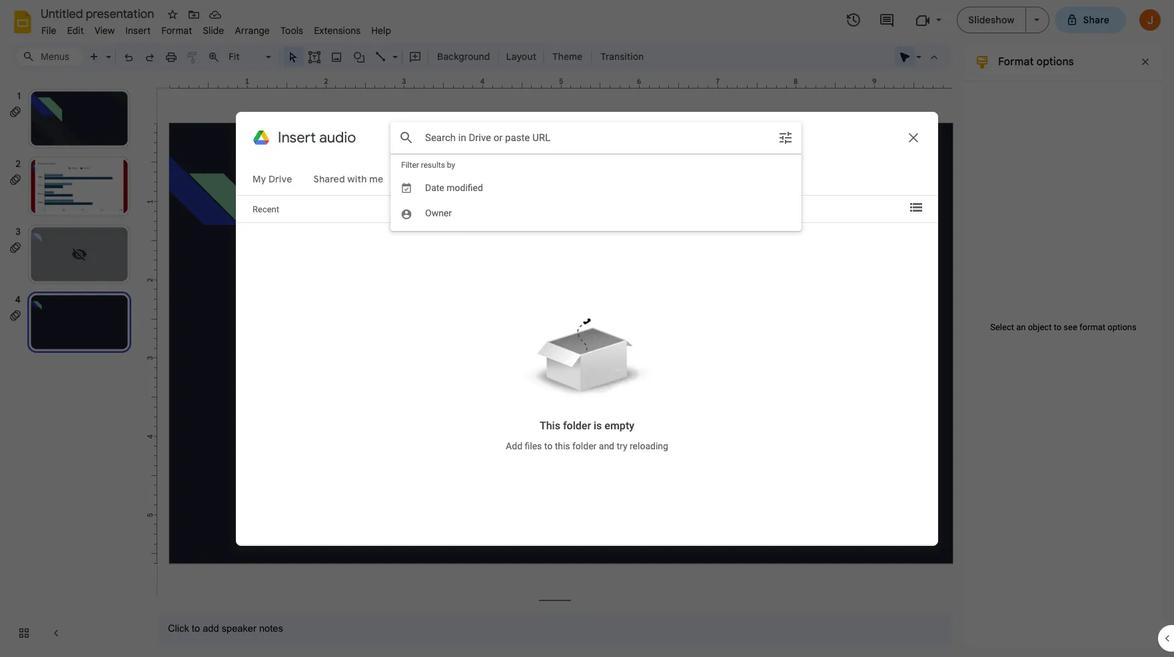 Task type: vqa. For each thing, say whether or not it's contained in the screenshot.
Show outli n e Show
no



Task type: describe. For each thing, give the bounding box(es) containing it.
format options section
[[963, 43, 1163, 647]]

0 horizontal spatial options
[[1036, 55, 1074, 69]]

select an object to see format options element
[[983, 323, 1143, 333]]

menu bar banner
[[0, 0, 1174, 658]]

format options application
[[0, 0, 1174, 658]]

select an object to see format options
[[990, 323, 1137, 333]]

mode and view toolbar
[[894, 43, 945, 70]]

transition button
[[594, 47, 650, 67]]

background
[[437, 51, 490, 63]]

background button
[[431, 47, 496, 67]]

share. private to only me. image
[[1066, 14, 1078, 26]]

format
[[998, 55, 1034, 69]]



Task type: locate. For each thing, give the bounding box(es) containing it.
format
[[1079, 323, 1105, 333]]

Menus field
[[17, 47, 83, 66]]

theme
[[552, 51, 582, 63]]

transition
[[600, 51, 644, 63]]

select
[[990, 323, 1014, 333]]

Star checkbox
[[163, 5, 182, 24]]

format options
[[998, 55, 1074, 69]]

theme button
[[546, 47, 588, 67]]

1 horizontal spatial options
[[1108, 323, 1137, 333]]

Rename text field
[[36, 5, 162, 21]]

1 vertical spatial options
[[1108, 323, 1137, 333]]

navigation
[[0, 75, 147, 658]]

options
[[1036, 55, 1074, 69], [1108, 323, 1137, 333]]

navigation inside format options application
[[0, 75, 147, 658]]

0 vertical spatial options
[[1036, 55, 1074, 69]]

object
[[1028, 323, 1052, 333]]

an
[[1016, 323, 1026, 333]]

to
[[1054, 323, 1062, 333]]

menu bar
[[36, 17, 397, 39]]

see
[[1064, 323, 1077, 333]]

main toolbar
[[48, 0, 650, 589]]

menu bar inside menu bar banner
[[36, 17, 397, 39]]



